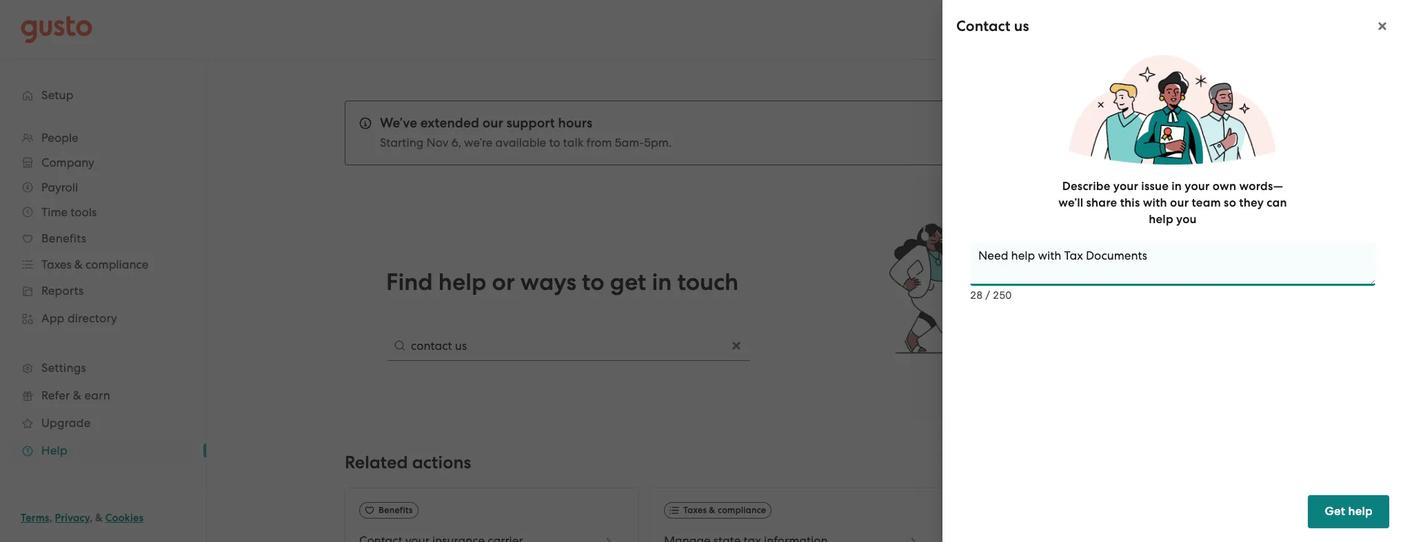Task type: vqa. For each thing, say whether or not it's contained in the screenshot.
14 related to payroll
no



Task type: locate. For each thing, give the bounding box(es) containing it.
header title dialog
[[943, 0, 1403, 543]]

our
[[483, 115, 503, 131], [1170, 196, 1189, 211]]

our up you
[[1170, 196, 1189, 211]]

0 vertical spatial to
[[549, 136, 560, 150]]

in
[[1172, 179, 1182, 194], [652, 268, 672, 297]]

1 horizontal spatial your
[[1185, 179, 1210, 194]]

.
[[669, 136, 672, 150]]

in right issue
[[1172, 179, 1182, 194]]

& left cookies
[[95, 512, 103, 525]]

, left cookies
[[90, 512, 93, 525]]

250
[[993, 290, 1012, 302]]

help left or in the left of the page
[[439, 268, 487, 297]]

find
[[386, 268, 433, 297]]

your
[[1114, 179, 1139, 194], [1185, 179, 1210, 194]]

help right get
[[1349, 505, 1373, 519]]

help for get help
[[1349, 505, 1373, 519]]

in inside describe your issue in your own words— we'll share this with our team so they can help you
[[1172, 179, 1182, 194]]

/
[[986, 290, 990, 302]]

us
[[1014, 17, 1029, 35]]

0 horizontal spatial to
[[549, 136, 560, 150]]

1 vertical spatial in
[[652, 268, 672, 297]]

1 horizontal spatial our
[[1170, 196, 1189, 211]]

0 horizontal spatial help
[[439, 268, 487, 297]]

help inside button
[[1349, 505, 1373, 519]]

share
[[1087, 196, 1118, 211]]

can
[[1267, 196, 1287, 211]]

actions
[[412, 453, 471, 474]]

our inside describe your issue in your own words— we'll share this with our team so they can help you
[[1170, 196, 1189, 211]]

0 horizontal spatial your
[[1114, 179, 1139, 194]]

1 horizontal spatial ,
[[90, 512, 93, 525]]

in right get
[[652, 268, 672, 297]]

-
[[639, 136, 644, 150]]

help down with
[[1149, 213, 1174, 227]]

to left talk
[[549, 136, 560, 150]]

touch
[[678, 268, 739, 297]]

privacy
[[55, 512, 90, 525]]

benefits
[[379, 506, 413, 516]]

,
[[49, 512, 52, 525], [90, 512, 93, 525]]

2 horizontal spatial help
[[1349, 505, 1373, 519]]

they
[[1240, 196, 1264, 211]]

to inside we've extended our support hours alert
[[549, 136, 560, 150]]

1 vertical spatial our
[[1170, 196, 1189, 211]]

to
[[549, 136, 560, 150], [582, 268, 605, 297]]

, left privacy
[[49, 512, 52, 525]]

we're
[[464, 136, 493, 150]]

0 horizontal spatial our
[[483, 115, 503, 131]]

0 horizontal spatial ,
[[49, 512, 52, 525]]

get
[[610, 268, 646, 297]]

our up we're
[[483, 115, 503, 131]]

your up this
[[1114, 179, 1139, 194]]

2 vertical spatial help
[[1349, 505, 1373, 519]]

2 , from the left
[[90, 512, 93, 525]]

we've extended our support hours alert
[[345, 101, 1255, 166]]

cookies button
[[105, 510, 144, 527]]

&
[[709, 506, 716, 516], [95, 512, 103, 525]]

hours
[[558, 115, 593, 131]]

your up team
[[1185, 179, 1210, 194]]

terms
[[21, 512, 49, 525]]

0 vertical spatial help
[[1149, 213, 1174, 227]]

taxes
[[683, 506, 707, 516]]

extended
[[421, 115, 479, 131]]

1 horizontal spatial in
[[1172, 179, 1182, 194]]

0 vertical spatial in
[[1172, 179, 1182, 194]]

we've extended our support hours
[[380, 115, 593, 131]]

terms link
[[21, 512, 49, 525]]

5pm
[[644, 136, 669, 150]]

starting nov 6, we're available to talk from 5am - 5pm .
[[380, 136, 672, 150]]

team
[[1192, 196, 1221, 211]]

home image
[[21, 16, 92, 43]]

help
[[1149, 213, 1174, 227], [439, 268, 487, 297], [1349, 505, 1373, 519]]

& right taxes
[[709, 506, 716, 516]]

1 vertical spatial help
[[439, 268, 487, 297]]

1 horizontal spatial help
[[1149, 213, 1174, 227]]

0 vertical spatial our
[[483, 115, 503, 131]]

talk
[[563, 136, 584, 150]]

from
[[587, 136, 612, 150]]

to left get
[[582, 268, 605, 297]]

1 vertical spatial to
[[582, 268, 605, 297]]

ways
[[521, 268, 577, 297]]



Task type: describe. For each thing, give the bounding box(es) containing it.
with
[[1143, 196, 1167, 211]]

related
[[345, 453, 408, 474]]

nov
[[427, 136, 449, 150]]

privacy link
[[55, 512, 90, 525]]

1 your from the left
[[1114, 179, 1139, 194]]

get
[[1325, 505, 1346, 519]]

help for find help or ways to get in touch
[[439, 268, 487, 297]]

we'll
[[1059, 196, 1084, 211]]

support
[[507, 115, 555, 131]]

available
[[496, 136, 546, 150]]

describe
[[1063, 179, 1111, 194]]

this
[[1120, 196, 1140, 211]]

get help
[[1325, 505, 1373, 519]]

0 horizontal spatial in
[[652, 268, 672, 297]]

taxes & compliance
[[683, 506, 766, 516]]

related actions
[[345, 453, 471, 474]]

1 horizontal spatial to
[[582, 268, 605, 297]]

you
[[1177, 213, 1197, 227]]

0 horizontal spatial &
[[95, 512, 103, 525]]

own
[[1213, 179, 1237, 194]]

describe your issue in your own words— we'll share this with our team so they can help you
[[1059, 179, 1287, 227]]

issue
[[1142, 179, 1169, 194]]

2 your from the left
[[1185, 179, 1210, 194]]

1 , from the left
[[49, 512, 52, 525]]

compliance
[[718, 506, 766, 516]]

contact us
[[957, 17, 1029, 35]]

1 horizontal spatial &
[[709, 506, 716, 516]]

so
[[1224, 196, 1237, 211]]

help inside describe your issue in your own words— we'll share this with our team so they can help you
[[1149, 213, 1174, 227]]

Describe your issue in your own words— we'll share this with our team so they can help you text field
[[970, 242, 1376, 286]]

starting
[[380, 136, 424, 150]]

28
[[970, 290, 983, 302]]

or
[[492, 268, 515, 297]]

find help or ways to get in touch
[[386, 268, 739, 297]]

terms , privacy , & cookies
[[21, 512, 144, 525]]

our inside alert
[[483, 115, 503, 131]]

get help button
[[1309, 496, 1390, 529]]

28 / 250
[[970, 290, 1012, 302]]

5am
[[615, 136, 639, 150]]

dialog main content element
[[957, 47, 1390, 488]]

contact
[[957, 17, 1011, 35]]

cookies
[[105, 512, 144, 525]]

we've
[[380, 115, 417, 131]]

words—
[[1240, 179, 1284, 194]]

account menu element
[[1137, 0, 1383, 59]]

6,
[[451, 136, 461, 150]]



